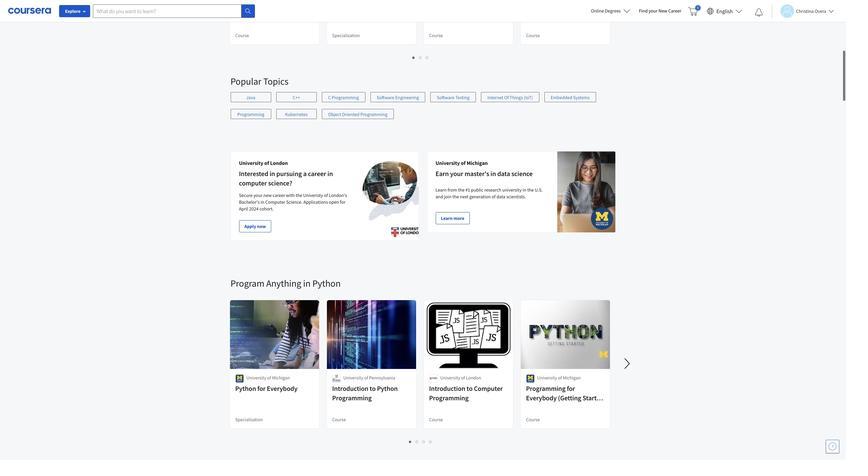 Task type: locate. For each thing, give the bounding box(es) containing it.
1 horizontal spatial with
[[429, 19, 442, 27]]

0 vertical spatial started
[[486, 9, 507, 18]]

university up python for everybody
[[247, 375, 266, 382]]

python)
[[444, 19, 467, 27], [541, 404, 564, 412]]

the left u.s.
[[528, 187, 534, 193]]

0 vertical spatial everybody
[[429, 9, 460, 18]]

1 vertical spatial your
[[450, 170, 464, 178]]

of
[[505, 95, 509, 101]]

university right university of pennsylvania "icon"
[[344, 375, 363, 382]]

of inside university of london interested in pursuing a career in computer science?
[[264, 160, 269, 167]]

1 horizontal spatial (getting
[[558, 394, 582, 403]]

introduction
[[332, 385, 369, 393], [429, 385, 466, 393]]

software testing
[[437, 95, 470, 101]]

list
[[231, 54, 611, 62], [231, 92, 616, 126], [231, 439, 611, 446]]

university right "university of london" icon
[[441, 375, 460, 382]]

data left science
[[498, 170, 510, 178]]

course link
[[520, 0, 611, 45]]

science
[[512, 170, 533, 178]]

university of michigan for programming
[[538, 375, 581, 382]]

powerful
[[235, 9, 261, 18]]

new
[[659, 8, 668, 14]]

applications
[[304, 199, 328, 205]]

0 vertical spatial learn
[[436, 187, 447, 193]]

your right find
[[649, 8, 658, 14]]

program
[[231, 278, 265, 290]]

university of pennsylvania image
[[332, 375, 341, 384]]

2 vertical spatial your
[[254, 193, 263, 199]]

of down "research"
[[492, 194, 496, 200]]

of
[[264, 160, 269, 167], [461, 160, 466, 167], [324, 193, 328, 199], [492, 194, 496, 200], [267, 375, 271, 382], [364, 375, 368, 382], [461, 375, 465, 382], [558, 375, 562, 382]]

explore button
[[59, 5, 90, 17]]

university for introduction to computer programming
[[441, 375, 460, 382]]

2 vertical spatial everybody
[[526, 394, 557, 403]]

2 introduction from the left
[[429, 385, 466, 393]]

list inside program anything in python carousel element
[[231, 439, 611, 446]]

systems
[[574, 95, 590, 101]]

2 horizontal spatial python
[[377, 385, 398, 393]]

university of michigan right university of michigan icon
[[538, 375, 581, 382]]

2 horizontal spatial with
[[526, 404, 539, 412]]

of up interested
[[264, 160, 269, 167]]

1 vertical spatial london
[[466, 375, 481, 382]]

apply now
[[245, 224, 266, 230]]

specialization
[[332, 32, 360, 39], [235, 417, 263, 423]]

learn up and
[[436, 187, 447, 193]]

join
[[444, 194, 452, 200]]

software inside 'link'
[[377, 95, 395, 101]]

1 button for 2 "button" within program anything in python carousel element
[[407, 439, 414, 446]]

of up introduction to python programming
[[364, 375, 368, 382]]

in right "master's" on the top
[[491, 170, 496, 178]]

programming
[[429, 0, 469, 8], [332, 95, 359, 101], [237, 112, 264, 118], [361, 112, 388, 118], [526, 385, 566, 393], [332, 394, 372, 403], [429, 394, 469, 403]]

university of london
[[441, 375, 481, 382]]

university of michigan image
[[235, 375, 244, 384]]

1 horizontal spatial your
[[450, 170, 464, 178]]

1 university of michigan from the left
[[247, 375, 290, 382]]

0 vertical spatial with
[[429, 19, 442, 27]]

chevron down image
[[26, 10, 31, 15]]

1 button
[[411, 54, 417, 62], [407, 439, 414, 446]]

0 horizontal spatial 3
[[423, 439, 426, 446]]

0 horizontal spatial python
[[235, 385, 256, 393]]

computer inside secure your new career with the univeristy of london's bachelor's in computer science. applications open for april 2024 cohort.
[[265, 199, 285, 205]]

find your new career
[[639, 8, 682, 14]]

java
[[246, 95, 256, 101]]

(getting inside program anything in python carousel element
[[558, 394, 582, 403]]

2024
[[249, 206, 259, 212]]

3 button for 2 "button" within program anything in python carousel element
[[421, 439, 428, 446]]

1 vertical spatial started
[[583, 394, 604, 403]]

3
[[426, 54, 429, 61], [423, 439, 426, 446]]

1 horizontal spatial python
[[313, 278, 341, 290]]

(iot)
[[524, 95, 533, 101]]

1 vertical spatial data
[[497, 194, 506, 200]]

0 horizontal spatial 2
[[416, 439, 419, 446]]

4
[[430, 439, 432, 446]]

1 horizontal spatial computer
[[474, 385, 503, 393]]

specialization link
[[326, 0, 417, 45]]

with inside secure your new career with the univeristy of london's bachelor's in computer science. applications open for april 2024 cohort.
[[286, 193, 295, 199]]

0 horizontal spatial software
[[377, 95, 395, 101]]

learn
[[436, 187, 447, 193], [441, 216, 453, 222]]

0 vertical spatial 1 button
[[411, 54, 417, 62]]

london inside program anything in python carousel element
[[466, 375, 481, 382]]

of inside university of michigan earn your master's in data science
[[461, 160, 466, 167]]

university of michigan up python for everybody
[[247, 375, 290, 382]]

university up interested
[[239, 160, 263, 167]]

introduction down university of pennsylvania "icon"
[[332, 385, 369, 393]]

2 list from the top
[[231, 92, 616, 126]]

0 horizontal spatial started
[[486, 9, 507, 18]]

None search field
[[93, 4, 255, 18]]

internet of things (iot)
[[488, 95, 533, 101]]

london inside university of london interested in pursuing a career in computer science?
[[270, 160, 288, 167]]

0 vertical spatial programming for everybody (getting started with python)
[[429, 0, 507, 27]]

everybody for specialization
[[267, 385, 298, 393]]

program anything in python
[[231, 278, 341, 290]]

christina overa
[[797, 8, 827, 14]]

1 horizontal spatial career
[[308, 170, 326, 178]]

started inside program anything in python carousel element
[[583, 394, 604, 403]]

to right tools
[[300, 9, 306, 18]]

0 vertical spatial 2
[[419, 54, 422, 61]]

of up python for everybody
[[267, 375, 271, 382]]

1 vertical spatial specialization
[[235, 417, 263, 423]]

of up "master's" on the top
[[461, 160, 466, 167]]

learn more link
[[436, 213, 470, 225]]

1 vertical spatial career
[[273, 193, 285, 199]]

2 button
[[417, 54, 424, 62], [414, 439, 421, 446]]

0 horizontal spatial introduction
[[332, 385, 369, 393]]

0 horizontal spatial with
[[286, 193, 295, 199]]

1 vertical spatial 2 button
[[414, 439, 421, 446]]

to inside introduction to python programming
[[370, 385, 376, 393]]

2 vertical spatial with
[[526, 404, 539, 412]]

0 vertical spatial your
[[649, 8, 658, 14]]

2 vertical spatial list
[[231, 439, 611, 446]]

in inside secure your new career with the univeristy of london's bachelor's in computer science. applications open for april 2024 cohort.
[[261, 199, 265, 205]]

university for programming for everybody (getting started with python)
[[538, 375, 557, 382]]

1 vertical spatial computer
[[474, 385, 503, 393]]

specialization inside program anything in python carousel element
[[235, 417, 263, 423]]

things
[[510, 95, 523, 101]]

1 horizontal spatial started
[[583, 394, 604, 403]]

2
[[419, 54, 422, 61], [416, 439, 419, 446]]

popular
[[231, 75, 262, 88]]

0 horizontal spatial everybody
[[267, 385, 298, 393]]

the
[[458, 187, 465, 193], [528, 187, 534, 193], [296, 193, 302, 199], [453, 194, 459, 200]]

in up scientists. at top
[[523, 187, 527, 193]]

show notifications image
[[755, 8, 763, 17]]

object oriented programming link
[[322, 109, 394, 119]]

1 vertical spatial 2
[[416, 439, 419, 446]]

python) inside program anything in python carousel element
[[541, 404, 564, 412]]

object
[[328, 112, 341, 118]]

1 horizontal spatial university of michigan
[[538, 375, 581, 382]]

0 horizontal spatial career
[[273, 193, 285, 199]]

0 vertical spatial list
[[231, 54, 611, 62]]

0 vertical spatial 1
[[413, 54, 415, 61]]

1 vertical spatial 3 button
[[421, 439, 428, 446]]

career inside secure your new career with the univeristy of london's bachelor's in computer science. applications open for april 2024 cohort.
[[273, 193, 285, 199]]

university of london interested in pursuing a career in computer science?
[[239, 160, 333, 188]]

0 horizontal spatial python)
[[444, 19, 467, 27]]

michigan for python for everybody
[[272, 375, 290, 382]]

software left the engineering
[[377, 95, 395, 101]]

online degrees button
[[586, 3, 636, 18]]

university of michigan image
[[526, 375, 535, 384]]

c programming
[[328, 95, 359, 101]]

1 vertical spatial 3
[[423, 439, 426, 446]]

career right new
[[273, 193, 285, 199]]

1 vertical spatial with
[[286, 193, 295, 199]]

university of michigan
[[247, 375, 290, 382], [538, 375, 581, 382]]

c programming link
[[322, 92, 366, 102]]

tools
[[284, 9, 299, 18]]

1 introduction from the left
[[332, 385, 369, 393]]

1 vertical spatial (getting
[[558, 394, 582, 403]]

career right a
[[308, 170, 326, 178]]

0 horizontal spatial 1
[[409, 439, 412, 446]]

cohort.
[[260, 206, 274, 212]]

to down university of pennsylvania
[[370, 385, 376, 393]]

0 horizontal spatial london
[[270, 160, 288, 167]]

1 horizontal spatial 3
[[426, 54, 429, 61]]

the down from
[[453, 194, 459, 200]]

introduction to python programming
[[332, 385, 398, 403]]

computer down the "university of london"
[[474, 385, 503, 393]]

0 vertical spatial london
[[270, 160, 288, 167]]

0 horizontal spatial specialization
[[235, 417, 263, 423]]

for
[[470, 0, 478, 8], [340, 199, 346, 205], [257, 385, 266, 393], [567, 385, 575, 393]]

london for university of london
[[466, 375, 481, 382]]

0 horizontal spatial university of michigan
[[247, 375, 290, 382]]

(getting
[[461, 9, 485, 18], [558, 394, 582, 403]]

introduction down "university of london" icon
[[429, 385, 466, 393]]

1 vertical spatial 1 button
[[407, 439, 414, 446]]

0 vertical spatial 3 button
[[424, 54, 431, 62]]

1 horizontal spatial london
[[466, 375, 481, 382]]

everybody
[[429, 9, 460, 18], [267, 385, 298, 393], [526, 394, 557, 403]]

1 horizontal spatial specialization
[[332, 32, 360, 39]]

english button
[[705, 0, 746, 22]]

0 horizontal spatial computer
[[265, 199, 285, 205]]

science?
[[268, 179, 292, 188]]

generation
[[470, 194, 491, 200]]

the up "science."
[[296, 193, 302, 199]]

university of michigan for python
[[247, 375, 290, 382]]

your inside secure your new career with the univeristy of london's bachelor's in computer science. applications open for april 2024 cohort.
[[254, 193, 263, 199]]

3 button
[[424, 54, 431, 62], [421, 439, 428, 446]]

learn inside learn from the #1 public research university in the u.s. and join the next generation of data scientists.
[[436, 187, 447, 193]]

1 horizontal spatial 2
[[419, 54, 422, 61]]

popular topics
[[231, 75, 289, 88]]

list containing java
[[231, 92, 616, 126]]

testing
[[456, 95, 470, 101]]

c++
[[293, 95, 300, 101]]

0 horizontal spatial michigan
[[272, 375, 290, 382]]

your left new
[[254, 193, 263, 199]]

data down "research"
[[497, 194, 506, 200]]

christina
[[797, 8, 814, 14]]

to
[[276, 0, 282, 8], [300, 9, 306, 18], [370, 385, 376, 393], [467, 385, 473, 393]]

michigan inside university of michigan earn your master's in data science
[[467, 160, 488, 167]]

your
[[649, 8, 658, 14], [450, 170, 464, 178], [254, 193, 263, 199]]

2 inside program anything in python carousel element
[[416, 439, 419, 446]]

0 vertical spatial specialization
[[332, 32, 360, 39]]

0 vertical spatial computer
[[265, 199, 285, 205]]

introduction inside introduction to python programming
[[332, 385, 369, 393]]

programming link
[[231, 109, 271, 119]]

1 vertical spatial python)
[[541, 404, 564, 412]]

1 inside program anything in python carousel element
[[409, 439, 412, 446]]

master
[[261, 19, 281, 27]]

in up the cohort.
[[261, 199, 265, 205]]

london up introduction to computer programming
[[466, 375, 481, 382]]

2 horizontal spatial your
[[649, 8, 658, 14]]

christina overa button
[[772, 4, 834, 18]]

university of pennsylvania
[[344, 375, 395, 382]]

2 horizontal spatial everybody
[[526, 394, 557, 403]]

0 vertical spatial (getting
[[461, 9, 485, 18]]

course
[[235, 32, 249, 39], [429, 32, 443, 39], [526, 32, 540, 39], [332, 417, 346, 423], [429, 417, 443, 423], [526, 417, 540, 423]]

2 university of michigan from the left
[[538, 375, 581, 382]]

python for everybody
[[235, 385, 298, 393]]

your right earn
[[450, 170, 464, 178]]

to down the "university of london"
[[467, 385, 473, 393]]

1
[[413, 54, 415, 61], [409, 439, 412, 446]]

1 horizontal spatial programming for everybody (getting started with python)
[[526, 385, 604, 412]]

master's
[[465, 170, 490, 178]]

software engineering
[[377, 95, 419, 101]]

2 software from the left
[[437, 95, 455, 101]]

now
[[257, 224, 266, 230]]

computer down new
[[265, 199, 285, 205]]

1 horizontal spatial python)
[[541, 404, 564, 412]]

in inside university of michigan earn your master's in data science
[[491, 170, 496, 178]]

learn from the #1 public research university in the u.s. and join the next generation of data scientists.
[[436, 187, 543, 200]]

0 horizontal spatial your
[[254, 193, 263, 199]]

university right university of michigan icon
[[538, 375, 557, 382]]

0 horizontal spatial programming for everybody (getting started with python)
[[429, 0, 507, 27]]

online
[[591, 8, 604, 14]]

computer inside introduction to computer programming
[[474, 385, 503, 393]]

london
[[270, 160, 288, 167], [466, 375, 481, 382]]

university
[[503, 187, 522, 193]]

1 vertical spatial list
[[231, 92, 616, 126]]

learn left 'more'
[[441, 216, 453, 222]]

1 software from the left
[[377, 95, 395, 101]]

introduction inside introduction to computer programming
[[429, 385, 466, 393]]

1 horizontal spatial michigan
[[467, 160, 488, 167]]

0 vertical spatial career
[[308, 170, 326, 178]]

coursera image
[[8, 5, 51, 16]]

university of london image
[[429, 375, 438, 384]]

university up earn
[[436, 160, 460, 167]]

university
[[239, 160, 263, 167], [436, 160, 460, 167], [247, 375, 266, 382], [344, 375, 363, 382], [441, 375, 460, 382], [538, 375, 557, 382]]

java link
[[231, 92, 271, 102]]

2 horizontal spatial michigan
[[563, 375, 581, 382]]

1 horizontal spatial software
[[437, 95, 455, 101]]

1 vertical spatial programming for everybody (getting started with python)
[[526, 385, 604, 412]]

university inside university of london interested in pursuing a career in computer science?
[[239, 160, 263, 167]]

the left #1
[[458, 187, 465, 193]]

3 list from the top
[[231, 439, 611, 446]]

london up pursuing at the top of the page
[[270, 160, 288, 167]]

2 for 2 "button" within program anything in python carousel element
[[416, 439, 419, 446]]

1 horizontal spatial introduction
[[429, 385, 466, 393]]

1 vertical spatial everybody
[[267, 385, 298, 393]]

software left testing
[[437, 95, 455, 101]]

of left london's on the left top of page
[[324, 193, 328, 199]]

university for python for everybody
[[247, 375, 266, 382]]

1 vertical spatial 1
[[409, 439, 412, 446]]

0 vertical spatial data
[[498, 170, 510, 178]]

1 vertical spatial learn
[[441, 216, 453, 222]]



Task type: vqa. For each thing, say whether or not it's contained in the screenshot.


Task type: describe. For each thing, give the bounding box(es) containing it.
python inside introduction to python programming
[[377, 385, 398, 393]]

programming for everybody (getting started with python) inside program anything in python carousel element
[[526, 385, 604, 412]]

help center image
[[829, 443, 837, 452]]

of up introduction to computer programming
[[461, 375, 465, 382]]

to inside introduction to computer programming
[[467, 385, 473, 393]]

software for software testing
[[437, 95, 455, 101]]

internet
[[488, 95, 504, 101]]

public
[[471, 187, 484, 193]]

to right how on the top
[[276, 0, 282, 8]]

kubernetes
[[285, 112, 308, 118]]

learn for learn from the #1 public research university in the u.s. and join the next generation of data scientists.
[[436, 187, 447, 193]]

programming inside introduction to computer programming
[[429, 394, 469, 403]]

introduction for introduction to computer programming
[[429, 385, 466, 393]]

object oriented programming
[[328, 112, 388, 118]]

3 button for topmost 2 "button"
[[424, 54, 431, 62]]

shopping cart: 1 item image
[[689, 5, 701, 16]]

career inside university of london interested in pursuing a career in computer science?
[[308, 170, 326, 178]]

university inside university of michigan earn your master's in data science
[[436, 160, 460, 167]]

scientists.
[[507, 194, 526, 200]]

degrees
[[605, 8, 621, 14]]

apply now link
[[239, 221, 271, 233]]

univeristy
[[303, 193, 323, 199]]

embedded
[[551, 95, 573, 101]]

computer
[[239, 179, 267, 188]]

anything
[[266, 278, 301, 290]]

introduction for introduction to python programming
[[332, 385, 369, 393]]

c
[[328, 95, 331, 101]]

embedded systems link
[[545, 92, 596, 102]]

kubernetes link
[[276, 109, 317, 119]]

programming inside introduction to python programming
[[332, 394, 372, 403]]

software for software engineering
[[377, 95, 395, 101]]

in up science?
[[270, 170, 275, 178]]

of right university of michigan icon
[[558, 375, 562, 382]]

0 horizontal spatial (getting
[[461, 9, 485, 18]]

from
[[448, 187, 457, 193]]

u.s.
[[535, 187, 543, 193]]

your for secure your new career with the univeristy of london's bachelor's in computer science. applications open for april 2024 cohort.
[[254, 193, 263, 199]]

of inside secure your new career with the univeristy of london's bachelor's in computer science. applications open for april 2024 cohort.
[[324, 193, 328, 199]]

subjects
[[235, 28, 259, 37]]

1 list from the top
[[231, 54, 611, 62]]

london's
[[329, 193, 347, 199]]

1 button for topmost 2 "button"
[[411, 54, 417, 62]]

bachelor's
[[239, 199, 260, 205]]

introduction to computer programming
[[429, 385, 503, 403]]

0 vertical spatial python)
[[444, 19, 467, 27]]

1 horizontal spatial everybody
[[429, 9, 460, 18]]

data inside university of michigan earn your master's in data science
[[498, 170, 510, 178]]

#1
[[466, 187, 470, 193]]

your for find your new career
[[649, 8, 658, 14]]

learn:
[[284, 0, 302, 8]]

open
[[329, 199, 339, 205]]

3 inside program anything in python carousel element
[[423, 439, 426, 446]]

program anything in python carousel element
[[227, 258, 847, 452]]

next slide image
[[619, 356, 636, 372]]

data inside learn from the #1 public research university in the u.s. and join the next generation of data scientists.
[[497, 194, 506, 200]]

programming inside 'link'
[[237, 112, 264, 118]]

interested
[[239, 170, 268, 178]]

secure your new career with the univeristy of london's bachelor's in computer science. applications open for april 2024 cohort.
[[239, 193, 347, 212]]

in right anything
[[303, 278, 311, 290]]

engineering
[[396, 95, 419, 101]]

more
[[454, 216, 465, 222]]

find
[[639, 8, 648, 14]]

learn more
[[441, 216, 465, 222]]

explore
[[65, 8, 81, 14]]

2 button inside program anything in python carousel element
[[414, 439, 421, 446]]

software testing link
[[431, 92, 476, 102]]

earn your master's in data science link
[[436, 170, 533, 178]]

your inside university of michigan earn your master's in data science
[[450, 170, 464, 178]]

pennsylvania
[[369, 375, 395, 382]]

next
[[460, 194, 469, 200]]

What do you want to learn? text field
[[93, 4, 242, 18]]

apply
[[245, 224, 256, 230]]

a
[[303, 170, 307, 178]]

april
[[239, 206, 248, 212]]

pursuing
[[277, 170, 302, 178]]

how
[[262, 0, 275, 8]]

in up london's on the left top of page
[[328, 170, 333, 178]]

2 for topmost 2 "button"
[[419, 54, 422, 61]]

career
[[669, 8, 682, 14]]

the inside secure your new career with the univeristy of london's bachelor's in computer science. applications open for april 2024 cohort.
[[296, 193, 302, 199]]

everybody for course
[[526, 394, 557, 403]]

online degrees
[[591, 8, 621, 14]]

learning
[[235, 0, 261, 8]]

learn for learn more
[[441, 216, 453, 222]]

new
[[264, 193, 272, 199]]

oriented
[[342, 112, 360, 118]]

learning how to learn: powerful mental tools to help you master tough subjects
[[235, 0, 306, 37]]

4 button
[[428, 439, 434, 446]]

in inside learn from the #1 public research university in the u.s. and join the next generation of data scientists.
[[523, 187, 527, 193]]

0 vertical spatial 2 button
[[417, 54, 424, 62]]

you
[[249, 19, 260, 27]]

overa
[[815, 8, 827, 14]]

find your new career link
[[636, 7, 685, 15]]

michigan for programming for everybody (getting started with python)
[[563, 375, 581, 382]]

university of michigan earn your master's in data science
[[436, 160, 533, 178]]

for inside secure your new career with the univeristy of london's bachelor's in computer science. applications open for april 2024 cohort.
[[340, 199, 346, 205]]

earn
[[436, 170, 449, 178]]

0 vertical spatial 3
[[426, 54, 429, 61]]

software engineering link
[[371, 92, 426, 102]]

topics
[[263, 75, 289, 88]]

internet of things (iot) link
[[481, 92, 540, 102]]

and
[[436, 194, 443, 200]]

interested in pursuing a career in computer science? link
[[239, 170, 333, 188]]

tough
[[283, 19, 300, 27]]

secure
[[239, 193, 253, 199]]

1 horizontal spatial 1
[[413, 54, 415, 61]]

with inside program anything in python carousel element
[[526, 404, 539, 412]]

embedded systems
[[551, 95, 590, 101]]

london for university of london interested in pursuing a career in computer science?
[[270, 160, 288, 167]]

university for introduction to python programming
[[344, 375, 363, 382]]

science.
[[286, 199, 303, 205]]

english
[[717, 8, 733, 14]]

of inside learn from the #1 public research university in the u.s. and join the next generation of data scientists.
[[492, 194, 496, 200]]



